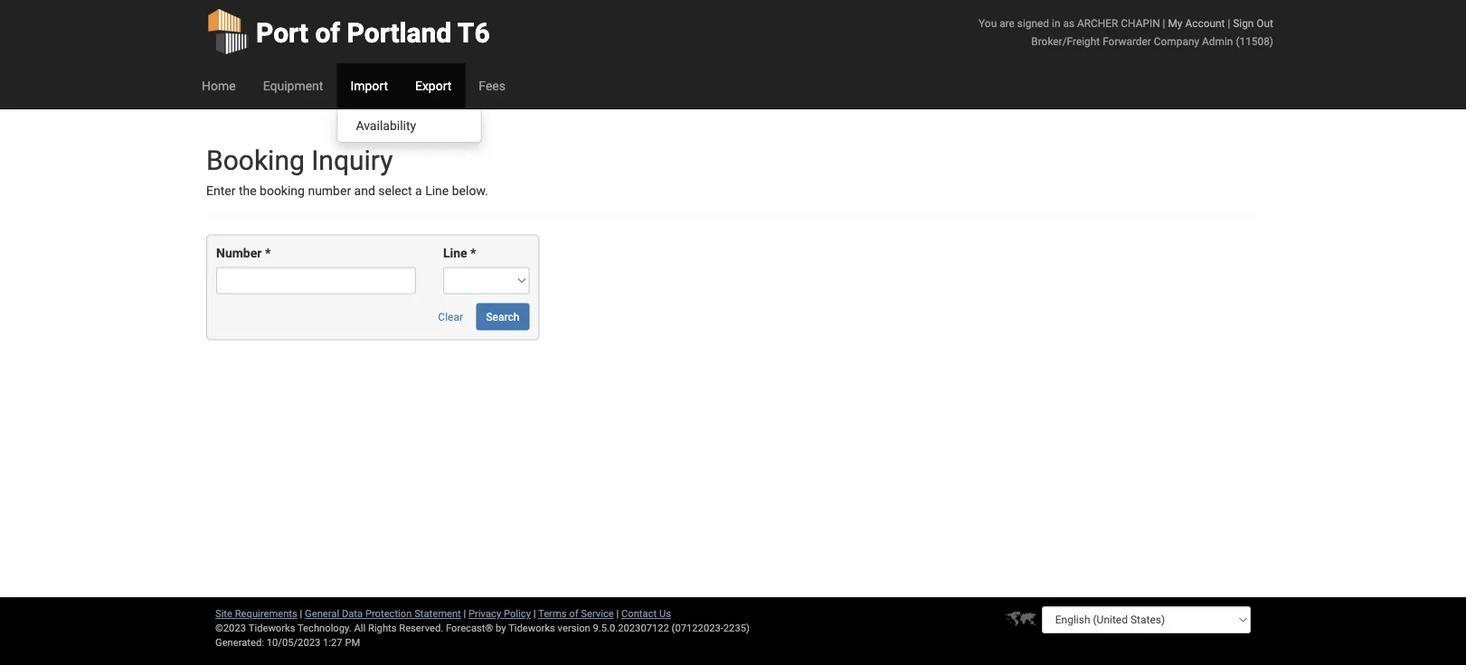 Task type: locate. For each thing, give the bounding box(es) containing it.
account
[[1186, 17, 1225, 29]]

import button
[[337, 63, 402, 109]]

(07122023-
[[672, 623, 724, 635]]

2 * from the left
[[471, 246, 476, 261]]

line
[[425, 184, 449, 199], [443, 246, 467, 261]]

port
[[256, 17, 308, 49]]

0 horizontal spatial *
[[265, 246, 271, 261]]

terms of service link
[[538, 608, 614, 620]]

rights
[[368, 623, 397, 635]]

search
[[486, 311, 520, 323]]

of
[[315, 17, 340, 49], [569, 608, 579, 620]]

| up forecast®
[[464, 608, 466, 620]]

us
[[659, 608, 671, 620]]

0 vertical spatial line
[[425, 184, 449, 199]]

Number * text field
[[216, 267, 416, 294]]

t6
[[458, 17, 490, 49]]

search button
[[476, 303, 530, 331]]

chapin
[[1121, 17, 1160, 29]]

booking
[[260, 184, 305, 199]]

import
[[350, 78, 388, 93]]

home
[[202, 78, 236, 93]]

©2023 tideworks
[[215, 623, 295, 635]]

the
[[239, 184, 257, 199]]

line up clear button
[[443, 246, 467, 261]]

0 horizontal spatial of
[[315, 17, 340, 49]]

tideworks
[[509, 623, 555, 635]]

admin
[[1202, 35, 1234, 47]]

inquiry
[[311, 144, 393, 176]]

privacy policy link
[[469, 608, 531, 620]]

availability
[[356, 118, 416, 133]]

availability link
[[338, 114, 481, 138]]

10/05/2023
[[267, 637, 321, 649]]

port of portland t6 link
[[206, 0, 490, 63]]

home button
[[188, 63, 249, 109]]

2235)
[[724, 623, 750, 635]]

site requirements link
[[215, 608, 297, 620]]

enter
[[206, 184, 236, 199]]

| left general
[[300, 608, 302, 620]]

* down below.
[[471, 246, 476, 261]]

portland
[[347, 17, 452, 49]]

statement
[[415, 608, 461, 620]]

site
[[215, 608, 232, 620]]

|
[[1163, 17, 1166, 29], [1228, 17, 1231, 29], [300, 608, 302, 620], [464, 608, 466, 620], [534, 608, 536, 620], [617, 608, 619, 620]]

9.5.0.202307122
[[593, 623, 669, 635]]

| left my
[[1163, 17, 1166, 29]]

1 vertical spatial of
[[569, 608, 579, 620]]

my account link
[[1168, 17, 1225, 29]]

all
[[354, 623, 366, 635]]

a
[[415, 184, 422, 199]]

number *
[[216, 246, 271, 261]]

data
[[342, 608, 363, 620]]

general data protection statement link
[[305, 608, 461, 620]]

* for number *
[[265, 246, 271, 261]]

* right the number
[[265, 246, 271, 261]]

*
[[265, 246, 271, 261], [471, 246, 476, 261]]

are
[[1000, 17, 1015, 29]]

1 horizontal spatial *
[[471, 246, 476, 261]]

1 horizontal spatial of
[[569, 608, 579, 620]]

contact us link
[[622, 608, 671, 620]]

service
[[581, 608, 614, 620]]

export button
[[402, 63, 465, 109]]

clear
[[438, 311, 463, 323]]

of up version
[[569, 608, 579, 620]]

forecast®
[[446, 623, 493, 635]]

line *
[[443, 246, 476, 261]]

number
[[216, 246, 262, 261]]

1 * from the left
[[265, 246, 271, 261]]

line right a
[[425, 184, 449, 199]]

general
[[305, 608, 339, 620]]

number
[[308, 184, 351, 199]]

sign
[[1233, 17, 1254, 29]]

of right port
[[315, 17, 340, 49]]

line inside the booking inquiry enter the booking number and select a line below.
[[425, 184, 449, 199]]



Task type: describe. For each thing, give the bounding box(es) containing it.
0 vertical spatial of
[[315, 17, 340, 49]]

clear button
[[428, 303, 473, 331]]

reserved.
[[399, 623, 444, 635]]

fees button
[[465, 63, 519, 109]]

contact
[[622, 608, 657, 620]]

out
[[1257, 17, 1274, 29]]

booking
[[206, 144, 305, 176]]

(11508)
[[1236, 35, 1274, 47]]

terms
[[538, 608, 567, 620]]

protection
[[365, 608, 412, 620]]

you
[[979, 17, 997, 29]]

in
[[1052, 17, 1061, 29]]

requirements
[[235, 608, 297, 620]]

version
[[558, 623, 591, 635]]

fees
[[479, 78, 506, 93]]

and
[[354, 184, 375, 199]]

archer
[[1077, 17, 1119, 29]]

| left sign
[[1228, 17, 1231, 29]]

1 vertical spatial line
[[443, 246, 467, 261]]

equipment button
[[249, 63, 337, 109]]

my
[[1168, 17, 1183, 29]]

export
[[415, 78, 452, 93]]

forwarder
[[1103, 35, 1152, 47]]

select
[[378, 184, 412, 199]]

policy
[[504, 608, 531, 620]]

as
[[1063, 17, 1075, 29]]

| up 9.5.0.202307122 at the left
[[617, 608, 619, 620]]

technology.
[[298, 623, 352, 635]]

signed
[[1018, 17, 1050, 29]]

booking inquiry enter the booking number and select a line below.
[[206, 144, 488, 199]]

equipment
[[263, 78, 323, 93]]

* for line *
[[471, 246, 476, 261]]

broker/freight
[[1032, 35, 1100, 47]]

privacy
[[469, 608, 501, 620]]

port of portland t6
[[256, 17, 490, 49]]

you are signed in as archer chapin | my account | sign out broker/freight forwarder company admin (11508)
[[979, 17, 1274, 47]]

pm
[[345, 637, 360, 649]]

of inside site requirements | general data protection statement | privacy policy | terms of service | contact us ©2023 tideworks technology. all rights reserved. forecast® by tideworks version 9.5.0.202307122 (07122023-2235) generated: 10/05/2023 1:27 pm
[[569, 608, 579, 620]]

site requirements | general data protection statement | privacy policy | terms of service | contact us ©2023 tideworks technology. all rights reserved. forecast® by tideworks version 9.5.0.202307122 (07122023-2235) generated: 10/05/2023 1:27 pm
[[215, 608, 750, 649]]

1:27
[[323, 637, 343, 649]]

sign out link
[[1233, 17, 1274, 29]]

by
[[496, 623, 506, 635]]

generated:
[[215, 637, 264, 649]]

below.
[[452, 184, 488, 199]]

| up tideworks
[[534, 608, 536, 620]]

company
[[1154, 35, 1200, 47]]



Task type: vqa. For each thing, say whether or not it's contained in the screenshot.
BROKER/FREIGHT
yes



